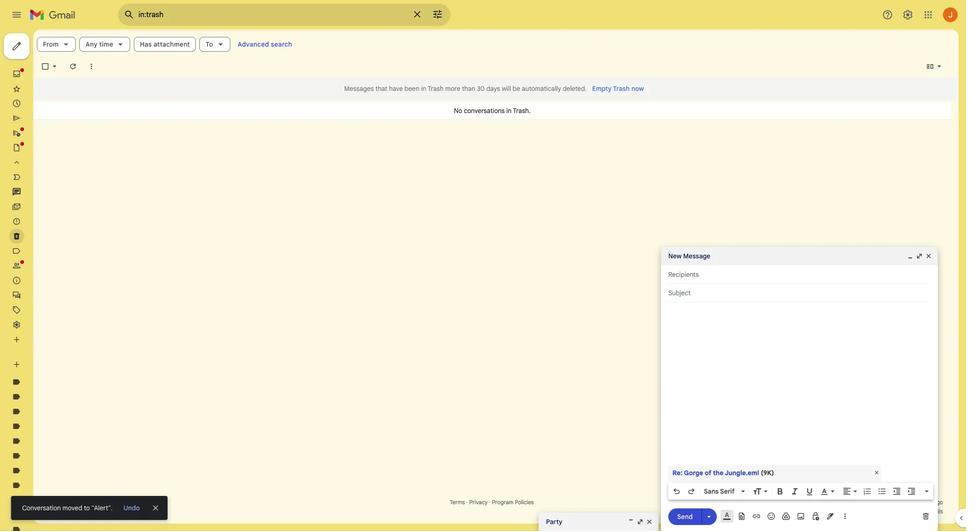 Task type: describe. For each thing, give the bounding box(es) containing it.
search mail image
[[121, 6, 138, 23]]

pop out image for close icon
[[637, 518, 644, 526]]

re:
[[673, 469, 683, 477]]

have
[[389, 84, 403, 93]]

discard draft ‪(⌘⇧d)‬ image
[[921, 512, 931, 521]]

last
[[853, 499, 864, 506]]

trash.
[[513, 106, 531, 115]]

ago
[[934, 499, 943, 506]]

follow link to manage storage image
[[100, 507, 110, 517]]

account
[[865, 499, 885, 506]]

more image
[[87, 62, 96, 71]]

messages
[[344, 84, 374, 93]]

more formatting options image
[[922, 487, 932, 496]]

more send options image
[[704, 512, 714, 521]]

minimize image for close icon
[[627, 518, 635, 526]]

advanced search options image
[[428, 5, 447, 24]]

Subject field
[[668, 289, 931, 298]]

terms · privacy · program policies
[[450, 499, 534, 506]]

support image
[[882, 9, 893, 20]]

messages that have been in trash more than 30 days will be automatically deleted.
[[344, 84, 587, 93]]

1 vertical spatial in
[[506, 106, 512, 115]]

any time button
[[79, 37, 130, 52]]

that
[[375, 84, 387, 93]]

be
[[513, 84, 520, 93]]

in inside last account activity: 3 minutes ago open in 1 other location · details
[[877, 508, 882, 515]]

0.29 gb of 15 gb used
[[41, 508, 97, 515]]

conversations
[[464, 106, 505, 115]]

to
[[206, 40, 213, 48]]

jungle.eml
[[725, 469, 759, 477]]

toggle split pane mode image
[[926, 62, 935, 71]]

send
[[677, 513, 693, 521]]

underline ‪(⌘u)‬ image
[[805, 487, 814, 497]]

used
[[84, 508, 97, 515]]

program policies link
[[492, 499, 534, 506]]

gorge
[[684, 469, 703, 477]]

any time
[[85, 40, 113, 48]]

been
[[405, 84, 419, 93]]

indent less ‪(⌘[)‬ image
[[892, 487, 902, 496]]

moved
[[62, 504, 82, 512]]

from
[[43, 40, 59, 48]]

other
[[887, 508, 900, 515]]

from button
[[37, 37, 76, 52]]

2 gb from the left
[[75, 508, 83, 515]]

0 horizontal spatial in
[[421, 84, 426, 93]]

undo
[[124, 504, 140, 512]]

1
[[883, 508, 885, 515]]

footer inside main content
[[33, 498, 951, 517]]

more options image
[[842, 512, 848, 521]]

automatically
[[522, 84, 561, 93]]

location
[[902, 508, 922, 515]]

refresh image
[[68, 62, 78, 71]]

attach files image
[[737, 512, 746, 521]]

settings image
[[902, 9, 914, 20]]

days
[[486, 84, 500, 93]]

insert files using drive image
[[782, 512, 791, 521]]

conversation
[[22, 504, 61, 512]]

Search mail text field
[[138, 10, 406, 19]]

undo ‪(⌘z)‬ image
[[672, 487, 681, 496]]

1 horizontal spatial ·
[[489, 499, 491, 506]]

0 horizontal spatial ·
[[466, 499, 468, 506]]

30
[[477, 84, 485, 93]]

program
[[492, 499, 513, 506]]

empty trash now button
[[589, 80, 648, 97]]

insert link ‪(⌘k)‬ image
[[752, 512, 761, 521]]

3
[[908, 499, 911, 506]]

re: gorge of the jungle.eml (9k)
[[673, 469, 774, 477]]



Task type: vqa. For each thing, say whether or not it's contained in the screenshot.
bottommost for
no



Task type: locate. For each thing, give the bounding box(es) containing it.
pop out image for close image at right top
[[916, 253, 923, 260]]

of inside dialog
[[705, 469, 711, 477]]

0 horizontal spatial pop out image
[[637, 518, 644, 526]]

0 vertical spatial minimize image
[[907, 253, 914, 260]]

gb right 0.29 on the bottom left of page
[[53, 508, 61, 515]]

insert signature image
[[826, 512, 835, 521]]

to
[[84, 504, 90, 512]]

attachment
[[154, 40, 190, 48]]

1 vertical spatial pop out image
[[637, 518, 644, 526]]

of for 15
[[62, 508, 67, 515]]

no
[[454, 106, 462, 115]]

empty
[[592, 84, 612, 93]]

will
[[502, 84, 511, 93]]

15
[[69, 508, 74, 515]]

1 gb from the left
[[53, 508, 61, 515]]

1 vertical spatial minimize image
[[627, 518, 635, 526]]

0 horizontal spatial trash
[[428, 84, 444, 93]]

empty trash now
[[592, 84, 644, 93]]

trash
[[428, 84, 444, 93], [613, 84, 630, 93]]

main content containing from
[[33, 30, 959, 524]]

2 horizontal spatial ·
[[923, 508, 925, 515]]

sans
[[704, 487, 719, 496]]

open
[[862, 508, 876, 515]]

advanced
[[238, 40, 269, 48]]

(9k)
[[761, 469, 774, 477]]

· right terms link
[[466, 499, 468, 506]]

trash left now
[[613, 84, 630, 93]]

search
[[271, 40, 292, 48]]

2 horizontal spatial in
[[877, 508, 882, 515]]

0 horizontal spatial of
[[62, 508, 67, 515]]

redo ‪(⌘y)‬ image
[[687, 487, 696, 496]]

activity:
[[887, 499, 906, 506]]

0 vertical spatial pop out image
[[916, 253, 923, 260]]

privacy
[[469, 499, 488, 506]]

dialog
[[661, 247, 938, 531]]

of
[[705, 469, 711, 477], [62, 508, 67, 515]]

privacy link
[[469, 499, 488, 506]]

advanced search
[[238, 40, 292, 48]]

terms link
[[450, 499, 465, 506]]

0 horizontal spatial gb
[[53, 508, 61, 515]]

italic ‪(⌘i)‬ image
[[790, 487, 800, 496]]

pop out image left close icon
[[637, 518, 644, 526]]

pop out image
[[916, 253, 923, 260], [637, 518, 644, 526]]

numbered list ‪(⌘⇧7)‬ image
[[863, 487, 872, 496]]

dialog containing re: gorge of the jungle.eml
[[661, 247, 938, 531]]

1 trash from the left
[[428, 84, 444, 93]]

bold ‪(⌘b)‬ image
[[776, 487, 785, 496]]

of for the
[[705, 469, 711, 477]]

serif
[[720, 487, 735, 496]]

main menu image
[[11, 9, 22, 20]]

minutes
[[912, 499, 932, 506]]

formatting options toolbar
[[668, 483, 933, 500]]

details link
[[926, 508, 943, 515]]

"alert".
[[91, 504, 113, 512]]

bulleted list ‪(⌘⇧8)‬ image
[[878, 487, 887, 496]]

0.29
[[41, 508, 52, 515]]

close image
[[646, 518, 653, 526]]

send button
[[668, 508, 702, 525]]

alert containing conversation moved to "alert".
[[11, 21, 951, 520]]

· inside last account activity: 3 minutes ago open in 1 other location · details
[[923, 508, 925, 515]]

insert emoji ‪(⌘⇧2)‬ image
[[767, 512, 776, 521]]

0 horizontal spatial minimize image
[[627, 518, 635, 526]]

last account activity: 3 minutes ago open in 1 other location · details
[[853, 499, 943, 515]]

gmail image
[[30, 6, 80, 24]]

now
[[631, 84, 644, 93]]

in right been
[[421, 84, 426, 93]]

alert
[[11, 21, 951, 520]]

policies
[[515, 499, 534, 506]]

navigation
[[0, 30, 111, 531]]

1 horizontal spatial trash
[[613, 84, 630, 93]]

in left 1
[[877, 508, 882, 515]]

indent more ‪(⌘])‬ image
[[907, 487, 916, 496]]

of left the
[[705, 469, 711, 477]]

·
[[466, 499, 468, 506], [489, 499, 491, 506], [923, 508, 925, 515]]

insert photo image
[[796, 512, 806, 521]]

attachment: re: gorge of the jungle.eml. press enter to view the attachment and delete to remove it element
[[668, 465, 882, 481]]

to button
[[200, 37, 230, 52]]

party
[[546, 518, 563, 526]]

1 horizontal spatial pop out image
[[916, 253, 923, 260]]

gb
[[53, 508, 61, 515], [75, 508, 83, 515]]

more
[[445, 84, 460, 93]]

2 vertical spatial in
[[877, 508, 882, 515]]

sans serif
[[704, 487, 735, 496]]

minimize image left close image at right top
[[907, 253, 914, 260]]

1 horizontal spatial in
[[506, 106, 512, 115]]

no conversations in trash.
[[454, 106, 531, 115]]

· right privacy
[[489, 499, 491, 506]]

footer
[[33, 498, 951, 517]]

than
[[462, 84, 475, 93]]

clear search image
[[408, 5, 427, 24]]

conversation moved to "alert".
[[22, 504, 113, 512]]

0 vertical spatial in
[[421, 84, 426, 93]]

main content
[[33, 30, 959, 524]]

in left trash.
[[506, 106, 512, 115]]

minimize image
[[907, 253, 914, 260], [627, 518, 635, 526]]

toggle confidential mode image
[[811, 512, 820, 521]]

0 vertical spatial of
[[705, 469, 711, 477]]

has attachment button
[[134, 37, 196, 52]]

· down minutes
[[923, 508, 925, 515]]

None checkbox
[[41, 62, 50, 71]]

of left 15 at the bottom left
[[62, 508, 67, 515]]

minimize image left close icon
[[627, 518, 635, 526]]

undo link
[[120, 500, 143, 517]]

1 horizontal spatial gb
[[75, 508, 83, 515]]

time
[[99, 40, 113, 48]]

advanced search button
[[234, 36, 296, 53]]

trash left more
[[428, 84, 444, 93]]

pop out image inside dialog
[[916, 253, 923, 260]]

footer containing terms
[[33, 498, 951, 517]]

1 horizontal spatial of
[[705, 469, 711, 477]]

sans serif option
[[702, 487, 740, 496]]

any
[[85, 40, 98, 48]]

has
[[140, 40, 152, 48]]

gb right 15 at the bottom left
[[75, 508, 83, 515]]

deleted.
[[563, 84, 587, 93]]

details
[[926, 508, 943, 515]]

has attachment
[[140, 40, 190, 48]]

1 vertical spatial of
[[62, 508, 67, 515]]

terms
[[450, 499, 465, 506]]

trash inside button
[[613, 84, 630, 93]]

minimize image for close image at right top
[[907, 253, 914, 260]]

2 trash from the left
[[613, 84, 630, 93]]

None search field
[[118, 4, 451, 26]]

pop out image left close image at right top
[[916, 253, 923, 260]]

1 horizontal spatial minimize image
[[907, 253, 914, 260]]

in
[[421, 84, 426, 93], [506, 106, 512, 115], [877, 508, 882, 515]]

close image
[[925, 253, 932, 260]]

the
[[713, 469, 724, 477]]



